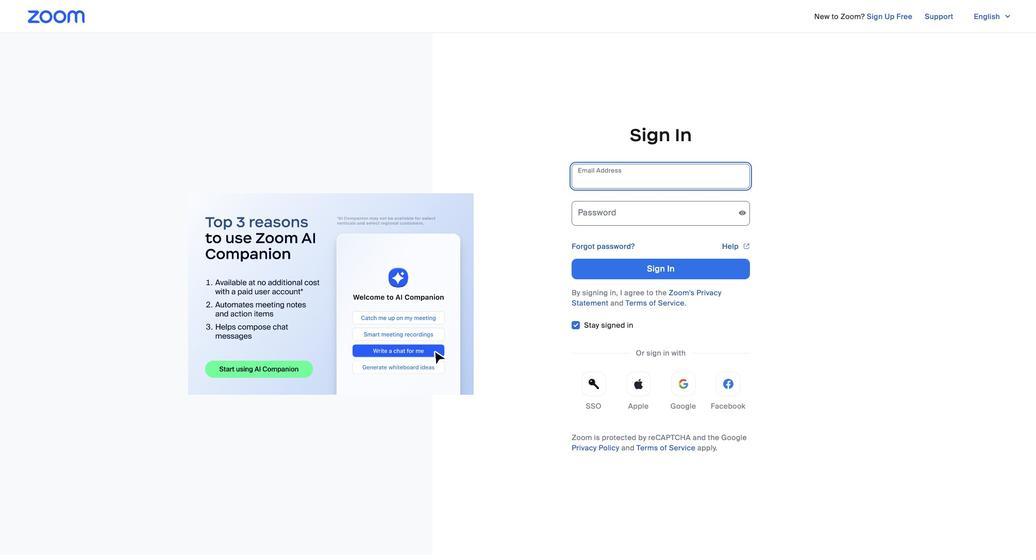Task type: vqa. For each thing, say whether or not it's contained in the screenshot.
bottommost of
yes



Task type: describe. For each thing, give the bounding box(es) containing it.
1 horizontal spatial to
[[832, 12, 839, 21]]

i
[[620, 288, 622, 297]]

english
[[974, 12, 1000, 21]]

facebook
[[711, 402, 746, 411]]

agree
[[624, 288, 645, 297]]

in inside button
[[667, 263, 675, 274]]

zoom's
[[669, 288, 695, 297]]

google inside the zoom is protected by recaptcha and the google privacy policy and terms of service apply.
[[721, 433, 747, 442]]

signed
[[601, 321, 625, 330]]

help
[[722, 242, 739, 251]]

policy
[[599, 443, 619, 453]]

google inside button
[[671, 402, 696, 411]]

is
[[594, 433, 600, 442]]

forgot
[[572, 242, 595, 251]]

protected
[[602, 433, 637, 442]]

new
[[814, 12, 830, 21]]

0 vertical spatial of
[[649, 298, 656, 308]]

zoom
[[572, 433, 592, 442]]

apple button
[[617, 372, 660, 416]]

Password password field
[[572, 201, 750, 226]]

privacy inside the zoom is protected by recaptcha and the google privacy policy and terms of service apply.
[[572, 443, 597, 453]]

1 vertical spatial and
[[693, 433, 706, 442]]

terms of service link for by
[[637, 443, 696, 453]]

terms inside the zoom is protected by recaptcha and the google privacy policy and terms of service apply.
[[637, 443, 658, 453]]

support link
[[925, 8, 953, 25]]

in for signed
[[627, 321, 633, 330]]

sso button
[[572, 372, 616, 416]]

signing
[[582, 288, 608, 297]]

stay signed in
[[584, 321, 633, 330]]

the for and
[[708, 433, 719, 442]]

sign inside button
[[647, 263, 665, 274]]

0 vertical spatial in
[[675, 124, 692, 146]]

zoom is protected by recaptcha and the google privacy policy and terms of service apply.
[[572, 433, 747, 453]]

facebook button
[[706, 372, 750, 416]]

sign up free button
[[867, 8, 913, 25]]

0 vertical spatial sign in
[[630, 124, 692, 146]]

2 vertical spatial and
[[621, 443, 635, 453]]

0 vertical spatial terms
[[626, 298, 647, 308]]



Task type: locate. For each thing, give the bounding box(es) containing it.
to up the and terms of service .
[[647, 288, 654, 297]]

in up email address email field
[[675, 124, 692, 146]]

1 vertical spatial the
[[708, 433, 719, 442]]

in for sign
[[663, 348, 670, 358]]

the up apply.
[[708, 433, 719, 442]]

english button
[[966, 8, 1020, 25]]

in
[[675, 124, 692, 146], [667, 263, 675, 274]]

apply.
[[697, 443, 718, 453]]

to right the new
[[832, 12, 839, 21]]

google button
[[662, 372, 705, 416]]

service down "recaptcha"
[[669, 443, 696, 453]]

free
[[897, 12, 913, 21]]

1 vertical spatial terms
[[637, 443, 658, 453]]

forgot password?
[[572, 242, 635, 251]]

of inside the zoom is protected by recaptcha and the google privacy policy and terms of service apply.
[[660, 443, 667, 453]]

google up "recaptcha"
[[671, 402, 696, 411]]

0 horizontal spatial to
[[647, 288, 654, 297]]

0 vertical spatial sign
[[867, 12, 883, 21]]

0 vertical spatial terms of service link
[[626, 298, 684, 308]]

apple
[[628, 402, 649, 411]]

the for to
[[656, 288, 667, 297]]

2 vertical spatial sign
[[647, 263, 665, 274]]

privacy policy link
[[572, 443, 619, 453]]

apple image
[[633, 379, 644, 389]]

terms of service link for service
[[626, 298, 684, 308]]

the
[[656, 288, 667, 297], [708, 433, 719, 442]]

sign up email address email field
[[630, 124, 671, 146]]

email
[[578, 167, 595, 175]]

1 horizontal spatial google
[[721, 433, 747, 442]]

.
[[684, 298, 686, 308]]

support
[[925, 12, 953, 21]]

recaptcha
[[648, 433, 691, 442]]

sign in
[[630, 124, 692, 146], [647, 263, 675, 274]]

0 horizontal spatial the
[[656, 288, 667, 297]]

terms down by
[[637, 443, 658, 453]]

0 vertical spatial the
[[656, 288, 667, 297]]

0 vertical spatial google
[[671, 402, 696, 411]]

and down in,
[[610, 298, 624, 308]]

1 horizontal spatial of
[[660, 443, 667, 453]]

sign in up zoom's
[[647, 263, 675, 274]]

up
[[885, 12, 895, 21]]

1 vertical spatial privacy
[[572, 443, 597, 453]]

privacy
[[697, 288, 722, 297], [572, 443, 597, 453]]

0 vertical spatial in
[[627, 321, 633, 330]]

sign up zoom's privacy statement "link"
[[647, 263, 665, 274]]

1 vertical spatial sign in
[[647, 263, 675, 274]]

google down facebook at right
[[721, 433, 747, 442]]

password?
[[597, 242, 635, 251]]

start using zoom ai companion image
[[188, 194, 474, 395]]

privacy inside zoom's privacy statement
[[697, 288, 722, 297]]

or
[[636, 348, 645, 358]]

1 vertical spatial in
[[667, 263, 675, 274]]

forgot password? button
[[572, 241, 635, 252]]

sign
[[647, 348, 661, 358]]

the inside the zoom is protected by recaptcha and the google privacy policy and terms of service apply.
[[708, 433, 719, 442]]

privacy down 'zoom'
[[572, 443, 597, 453]]

terms
[[626, 298, 647, 308], [637, 443, 658, 453]]

by signing in, i agree to the
[[572, 288, 669, 297]]

1 vertical spatial google
[[721, 433, 747, 442]]

sign in up email address email field
[[630, 124, 692, 146]]

zoom?
[[841, 12, 865, 21]]

0 vertical spatial to
[[832, 12, 839, 21]]

new to zoom? sign up free
[[814, 12, 913, 21]]

address
[[596, 167, 622, 175]]

1 horizontal spatial privacy
[[697, 288, 722, 297]]

service
[[658, 298, 684, 308], [669, 443, 696, 453]]

in
[[627, 321, 633, 330], [663, 348, 670, 358]]

0 vertical spatial and
[[610, 298, 624, 308]]

or sign in with
[[636, 348, 686, 358]]

Email Address email field
[[572, 164, 750, 189]]

1 vertical spatial to
[[647, 288, 654, 297]]

1 vertical spatial in
[[663, 348, 670, 358]]

sso
[[586, 402, 602, 411]]

0 vertical spatial service
[[658, 298, 684, 308]]

google
[[671, 402, 696, 411], [721, 433, 747, 442]]

sign left up at the top of page
[[867, 12, 883, 21]]

1 horizontal spatial in
[[663, 348, 670, 358]]

statement
[[572, 298, 609, 308]]

terms of service link down agree
[[626, 298, 684, 308]]

0 vertical spatial privacy
[[697, 288, 722, 297]]

sign in button
[[572, 259, 750, 279]]

in up zoom's
[[667, 263, 675, 274]]

service down zoom's
[[658, 298, 684, 308]]

sign in inside button
[[647, 263, 675, 274]]

stay
[[584, 321, 599, 330]]

0 horizontal spatial google
[[671, 402, 696, 411]]

sign
[[867, 12, 883, 21], [630, 124, 671, 146], [647, 263, 665, 274]]

terms of service link
[[626, 298, 684, 308], [637, 443, 696, 453]]

1 horizontal spatial the
[[708, 433, 719, 442]]

the up the and terms of service .
[[656, 288, 667, 297]]

and
[[610, 298, 624, 308], [693, 433, 706, 442], [621, 443, 635, 453]]

with
[[672, 348, 686, 358]]

service inside the zoom is protected by recaptcha and the google privacy policy and terms of service apply.
[[669, 443, 696, 453]]

and terms of service .
[[609, 298, 686, 308]]

1 vertical spatial service
[[669, 443, 696, 453]]

zoom logo image
[[28, 10, 85, 23]]

1 vertical spatial terms of service link
[[637, 443, 696, 453]]

window new image
[[743, 241, 750, 252]]

in right the signed
[[627, 321, 633, 330]]

by
[[572, 288, 580, 297]]

terms of service link down "recaptcha"
[[637, 443, 696, 453]]

terms down agree
[[626, 298, 647, 308]]

privacy right zoom's
[[697, 288, 722, 297]]

by
[[638, 433, 647, 442]]

help button
[[722, 238, 750, 255]]

and up apply.
[[693, 433, 706, 442]]

0 horizontal spatial of
[[649, 298, 656, 308]]

to
[[832, 12, 839, 21], [647, 288, 654, 297]]

0 horizontal spatial privacy
[[572, 443, 597, 453]]

in left "with"
[[663, 348, 670, 358]]

0 horizontal spatial in
[[627, 321, 633, 330]]

password
[[578, 207, 616, 218]]

down image
[[1004, 11, 1011, 22]]

1 vertical spatial of
[[660, 443, 667, 453]]

1 vertical spatial sign
[[630, 124, 671, 146]]

of
[[649, 298, 656, 308], [660, 443, 667, 453]]

zoom's privacy statement link
[[572, 288, 722, 308]]

zoom's privacy statement
[[572, 288, 722, 308]]

and down protected
[[621, 443, 635, 453]]

in,
[[610, 288, 618, 297]]

email address
[[578, 167, 622, 175]]



